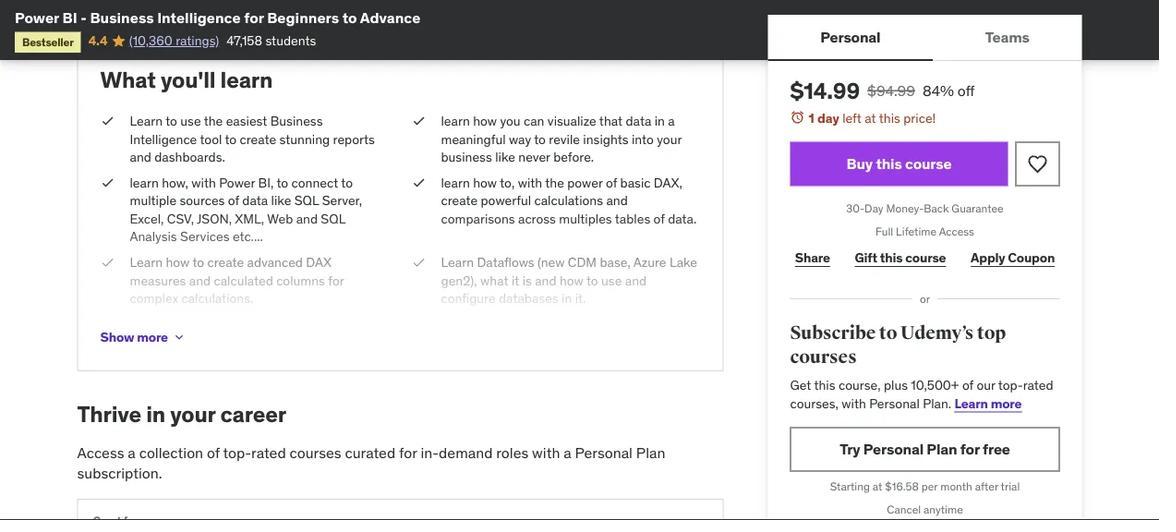 Task type: locate. For each thing, give the bounding box(es) containing it.
0 horizontal spatial courses
[[290, 443, 342, 462]]

1 vertical spatial create
[[441, 192, 478, 209]]

2 horizontal spatial data
[[673, 316, 699, 332]]

this inside get this course, plus 10,500+ of our top-rated courses, with personal plan.
[[814, 377, 836, 393]]

with right the roles
[[532, 443, 560, 462]]

0 vertical spatial intelligence
[[157, 8, 241, 27]]

it left look
[[529, 352, 537, 368]]

courses
[[790, 346, 857, 368], [290, 443, 342, 462]]

tables
[[615, 210, 651, 227]]

the inside easily clean the messy data, model your data as per your requirement and format your report to make it look beautiful and professional.
[[512, 316, 531, 332]]

demand
[[439, 443, 493, 462]]

this right buy
[[876, 154, 902, 173]]

1 horizontal spatial the
[[512, 316, 531, 332]]

tab list
[[768, 15, 1082, 61]]

in
[[655, 112, 665, 129], [562, 290, 572, 307], [146, 400, 165, 428]]

intelligence inside learn to use the easiest business intelligence tool to create stunning reports and dashboards.
[[130, 131, 197, 147]]

to down cdm
[[587, 272, 598, 289]]

courses left curated
[[290, 443, 342, 462]]

learn inside learn how to create advanced dax measures and calculated columns for complex calculations.
[[130, 254, 163, 271]]

how,
[[162, 174, 188, 191]]

this inside buy this course button
[[876, 154, 902, 173]]

xsmall image for learn how you can visualize that data in a meaningful way to revile insights into your business like never before.
[[412, 112, 426, 130]]

0 horizontal spatial use
[[180, 112, 201, 129]]

the up calculations
[[545, 174, 564, 191]]

0 vertical spatial data
[[626, 112, 652, 129]]

use up pie,
[[207, 316, 228, 332]]

learn for learn dataflows (new cdm base, azure lake gen2), what it is and how to use and configure databases in it.
[[441, 254, 474, 271]]

1 vertical spatial rated
[[251, 443, 286, 462]]

your right format
[[648, 334, 673, 350]]

1 horizontal spatial plan
[[927, 440, 958, 459]]

0 vertical spatial it
[[512, 272, 520, 289]]

2 vertical spatial use
[[207, 316, 228, 332]]

0 vertical spatial access
[[939, 224, 975, 239]]

create inside learn to use the easiest business intelligence tool to create stunning reports and dashboards.
[[240, 131, 276, 147]]

and up tables
[[607, 192, 628, 209]]

(10,360
[[129, 32, 173, 49]]

with right to,
[[518, 174, 543, 191]]

0 vertical spatial more
[[137, 329, 168, 345]]

bi,
[[258, 174, 274, 191]]

learn up meaningful
[[441, 112, 470, 129]]

learn to use the easiest business intelligence tool to create stunning reports and dashboards.
[[130, 112, 375, 165]]

access inside access a collection of top-rated courses curated for in-demand roles with a personal plan subscription.
[[77, 443, 124, 462]]

in right the that
[[655, 112, 665, 129]]

use inside learn how to use charts using visuals like column, line, pie, combo,  scatter, treemap, funnel, gauges and kpis to name a few.
[[207, 316, 228, 332]]

how left to,
[[473, 174, 497, 191]]

intelligence up dashboards.
[[130, 131, 197, 147]]

how up meaningful
[[473, 112, 497, 129]]

use down 'base,'
[[602, 272, 622, 289]]

how inside learn how you can visualize that data in a meaningful way to revile insights into your business like never before.
[[473, 112, 497, 129]]

84%
[[923, 81, 954, 100]]

configure
[[441, 290, 496, 307]]

gen2),
[[441, 272, 477, 289]]

1 vertical spatial data
[[242, 192, 268, 209]]

the down the databases
[[512, 316, 531, 332]]

1 vertical spatial access
[[77, 443, 124, 462]]

and up multiple
[[130, 149, 151, 165]]

to right kpis
[[277, 352, 289, 368]]

multiple
[[130, 192, 177, 209]]

4.4
[[88, 32, 107, 49]]

scatter,
[[275, 334, 320, 350]]

use inside learn dataflows (new cdm base, azure lake gen2), what it is and how to use and configure databases in it.
[[602, 272, 622, 289]]

1 vertical spatial it
[[529, 352, 537, 368]]

0 horizontal spatial the
[[204, 112, 223, 129]]

1 horizontal spatial like
[[347, 316, 367, 332]]

power left bi, at the left
[[219, 174, 255, 191]]

data down lake
[[673, 316, 699, 332]]

access up subscription.
[[77, 443, 124, 462]]

learn for learn how to create advanced dax measures and calculated columns for complex calculations.
[[130, 254, 163, 271]]

xsmall image
[[100, 112, 115, 130], [100, 174, 115, 192], [100, 253, 115, 272], [412, 253, 426, 272]]

dataflows
[[477, 254, 535, 271]]

personal inside get this course, plus 10,500+ of our top-rated courses, with personal plan.
[[870, 395, 920, 412]]

1 horizontal spatial top-
[[999, 377, 1023, 393]]

with
[[192, 174, 216, 191], [518, 174, 543, 191], [842, 395, 867, 412], [532, 443, 560, 462]]

courses down subscribe
[[790, 346, 857, 368]]

of inside access a collection of top-rated courses curated for in-demand roles with a personal plan subscription.
[[207, 443, 220, 462]]

how inside learn how to use charts using visuals like column, line, pie, combo,  scatter, treemap, funnel, gauges and kpis to name a few.
[[166, 316, 190, 332]]

it inside easily clean the messy data, model your data as per your requirement and format your report to make it look beautiful and professional.
[[529, 352, 537, 368]]

to inside learn how to create advanced dax measures and calculated columns for complex calculations.
[[193, 254, 204, 271]]

learn
[[130, 112, 163, 129], [130, 254, 163, 271], [441, 254, 474, 271], [130, 316, 163, 332], [955, 395, 988, 412]]

1 vertical spatial intelligence
[[130, 131, 197, 147]]

1 vertical spatial the
[[545, 174, 564, 191]]

your inside learn how you can visualize that data in a meaningful way to revile insights into your business like never before.
[[657, 131, 682, 147]]

learn inside learn how you can visualize that data in a meaningful way to revile insights into your business like never before.
[[441, 112, 470, 129]]

learn down business
[[441, 174, 470, 191]]

business up 4.4 on the left of page
[[90, 8, 154, 27]]

0 vertical spatial like
[[495, 149, 516, 165]]

1 vertical spatial in
[[562, 290, 572, 307]]

personal right the roles
[[575, 443, 633, 462]]

intelligence up ratings) at the top of the page
[[157, 8, 241, 27]]

1 vertical spatial sql
[[321, 210, 346, 227]]

rated inside get this course, plus 10,500+ of our top-rated courses, with personal plan.
[[1023, 377, 1054, 393]]

with inside learn how to, with the power of basic dax, create powerful calculations and comparisons across multiples tables of data.
[[518, 174, 543, 191]]

1 vertical spatial more
[[991, 395, 1022, 412]]

to right tool
[[225, 131, 237, 147]]

1 horizontal spatial per
[[922, 480, 938, 494]]

learn up gen2),
[[441, 254, 474, 271]]

base,
[[600, 254, 631, 271]]

1 vertical spatial at
[[873, 480, 883, 494]]

of right collection on the left bottom of the page
[[207, 443, 220, 462]]

top- right "our"
[[999, 377, 1023, 393]]

0 horizontal spatial rated
[[251, 443, 286, 462]]

more down "our"
[[991, 395, 1022, 412]]

how up the line,
[[166, 316, 190, 332]]

1 vertical spatial like
[[271, 192, 291, 209]]

at right left
[[865, 109, 877, 126]]

1 vertical spatial per
[[922, 480, 938, 494]]

0 vertical spatial rated
[[1023, 377, 1054, 393]]

lake
[[670, 254, 698, 271]]

learn down "our"
[[955, 395, 988, 412]]

data inside easily clean the messy data, model your data as per your requirement and format your report to make it look beautiful and professional.
[[673, 316, 699, 332]]

a right the roles
[[564, 443, 572, 462]]

your right model on the right bottom
[[645, 316, 670, 332]]

1 vertical spatial course
[[906, 249, 947, 266]]

your
[[657, 131, 682, 147], [645, 316, 670, 332], [479, 334, 504, 350], [648, 334, 673, 350], [170, 400, 216, 428]]

plan inside access a collection of top-rated courses curated for in-demand roles with a personal plan subscription.
[[636, 443, 666, 462]]

1 horizontal spatial data
[[626, 112, 652, 129]]

a inside learn how to use charts using visuals like column, line, pie, combo,  scatter, treemap, funnel, gauges and kpis to name a few.
[[327, 352, 334, 368]]

2 vertical spatial like
[[347, 316, 367, 332]]

0 vertical spatial create
[[240, 131, 276, 147]]

xsmall image for learn how, with power bi, to connect to multiple sources of data like sql server, excel, csv, json, xml, web and sql analysis services etc....
[[100, 174, 115, 192]]

like inside learn how you can visualize that data in a meaningful way to revile insights into your business like never before.
[[495, 149, 516, 165]]

show more
[[100, 329, 168, 345]]

0 horizontal spatial per
[[457, 334, 476, 350]]

per
[[457, 334, 476, 350], [922, 480, 938, 494]]

to up dashboards.
[[166, 112, 177, 129]]

0 horizontal spatial top-
[[223, 443, 251, 462]]

personal
[[821, 27, 881, 46], [870, 395, 920, 412], [864, 440, 924, 459], [575, 443, 633, 462]]

learn inside learn how to, with the power of basic dax, create powerful calculations and comparisons across multiples tables of data.
[[441, 174, 470, 191]]

charts
[[231, 316, 268, 332]]

in up collection on the left bottom of the page
[[146, 400, 165, 428]]

create
[[240, 131, 276, 147], [441, 192, 478, 209], [207, 254, 244, 271]]

per right as
[[457, 334, 476, 350]]

access a collection of top-rated courses curated for in-demand roles with a personal plan subscription.
[[77, 443, 666, 483]]

for left the in-
[[399, 443, 417, 462]]

0 vertical spatial power
[[15, 8, 59, 27]]

of up xml,
[[228, 192, 239, 209]]

1 vertical spatial business
[[270, 112, 323, 129]]

1 vertical spatial power
[[219, 174, 255, 191]]

0 horizontal spatial it
[[512, 272, 520, 289]]

2 horizontal spatial use
[[602, 272, 622, 289]]

0 vertical spatial use
[[180, 112, 201, 129]]

and up 'beautiful'
[[581, 334, 603, 350]]

learn inside learn how, with power bi, to connect to multiple sources of data like sql server, excel, csv, json, xml, web and sql analysis services etc....
[[130, 174, 159, 191]]

course up the back
[[906, 154, 952, 173]]

students
[[266, 32, 316, 49]]

sql down server,
[[321, 210, 346, 227]]

professional.
[[441, 370, 515, 387]]

revile
[[549, 131, 580, 147]]

this down $94.99
[[879, 109, 901, 126]]

use inside learn to use the easiest business intelligence tool to create stunning reports and dashboards.
[[180, 112, 201, 129]]

use up tool
[[180, 112, 201, 129]]

create inside learn how to, with the power of basic dax, create powerful calculations and comparisons across multiples tables of data.
[[441, 192, 478, 209]]

data up into
[[626, 112, 652, 129]]

1 horizontal spatial access
[[939, 224, 975, 239]]

a inside learn how you can visualize that data in a meaningful way to revile insights into your business like never before.
[[668, 112, 675, 129]]

2 vertical spatial data
[[673, 316, 699, 332]]

at left '$16.58'
[[873, 480, 883, 494]]

learn how to, with the power of basic dax, create powerful calculations and comparisons across multiples tables of data.
[[441, 174, 697, 227]]

easily
[[441, 316, 475, 332]]

learn dataflows (new cdm base, azure lake gen2), what it is and how to use and configure databases in it.
[[441, 254, 698, 307]]

create up "comparisons"
[[441, 192, 478, 209]]

learn inside learn to use the easiest business intelligence tool to create stunning reports and dashboards.
[[130, 112, 163, 129]]

0 vertical spatial the
[[204, 112, 223, 129]]

1 horizontal spatial in
[[562, 290, 572, 307]]

like inside learn how, with power bi, to connect to multiple sources of data like sql server, excel, csv, json, xml, web and sql analysis services etc....
[[271, 192, 291, 209]]

2 horizontal spatial like
[[495, 149, 516, 165]]

add to wishlist image
[[1027, 153, 1049, 175]]

line,
[[178, 334, 202, 350]]

plan
[[927, 440, 958, 459], [636, 443, 666, 462]]

create down easiest
[[240, 131, 276, 147]]

personal down plus
[[870, 395, 920, 412]]

how up the it.
[[560, 272, 584, 289]]

2 vertical spatial the
[[512, 316, 531, 332]]

sql down connect
[[294, 192, 319, 209]]

0 vertical spatial business
[[90, 8, 154, 27]]

apply
[[971, 249, 1006, 266]]

after
[[976, 480, 999, 494]]

0 vertical spatial courses
[[790, 346, 857, 368]]

1 horizontal spatial courses
[[790, 346, 857, 368]]

this right gift
[[880, 249, 903, 266]]

more inside button
[[137, 329, 168, 345]]

and right web
[[296, 210, 318, 227]]

xsmall image
[[412, 112, 426, 130], [412, 174, 426, 192], [100, 315, 115, 333], [172, 330, 187, 345]]

create up calculated
[[207, 254, 244, 271]]

never
[[519, 149, 550, 165]]

course,
[[839, 377, 881, 393]]

way
[[509, 131, 531, 147]]

across
[[518, 210, 556, 227]]

how for business
[[473, 112, 497, 129]]

per inside easily clean the messy data, model your data as per your requirement and format your report to make it look beautiful and professional.
[[457, 334, 476, 350]]

0 horizontal spatial more
[[137, 329, 168, 345]]

in-
[[421, 443, 439, 462]]

of inside get this course, plus 10,500+ of our top-rated courses, with personal plan.
[[963, 377, 974, 393]]

0 vertical spatial top-
[[999, 377, 1023, 393]]

1 vertical spatial top-
[[223, 443, 251, 462]]

to inside subscribe to udemy's top courses
[[879, 322, 898, 345]]

a left few.
[[327, 352, 334, 368]]

1 horizontal spatial power
[[219, 174, 255, 191]]

2 vertical spatial create
[[207, 254, 244, 271]]

with inside learn how, with power bi, to connect to multiple sources of data like sql server, excel, csv, json, xml, web and sql analysis services etc....
[[192, 174, 216, 191]]

sources
[[180, 192, 225, 209]]

xsmall image for learn dataflows (new cdm base, azure lake gen2), what it is and how to use and configure databases in it.
[[412, 253, 426, 272]]

off
[[958, 81, 975, 100]]

a right the that
[[668, 112, 675, 129]]

learn for learn how, with power bi, to connect to multiple sources of data like sql server, excel, csv, json, xml, web and sql analysis services etc....
[[130, 174, 159, 191]]

this
[[879, 109, 901, 126], [876, 154, 902, 173], [880, 249, 903, 266], [814, 377, 836, 393]]

learn down what
[[130, 112, 163, 129]]

the up tool
[[204, 112, 223, 129]]

for inside learn how to create advanced dax measures and calculated columns for complex calculations.
[[328, 272, 344, 289]]

0 horizontal spatial plan
[[636, 443, 666, 462]]

thrive in your career element
[[77, 400, 724, 520]]

2 vertical spatial in
[[146, 400, 165, 428]]

in inside learn dataflows (new cdm base, azure lake gen2), what it is and how to use and configure databases in it.
[[562, 290, 572, 307]]

1 horizontal spatial use
[[207, 316, 228, 332]]

like up the treemap,
[[347, 316, 367, 332]]

1 vertical spatial courses
[[290, 443, 342, 462]]

this up courses,
[[814, 377, 836, 393]]

courses,
[[790, 395, 839, 412]]

how inside learn how to, with the power of basic dax, create powerful calculations and comparisons across multiples tables of data.
[[473, 174, 497, 191]]

this inside gift this course link
[[880, 249, 903, 266]]

power inside learn how, with power bi, to connect to multiple sources of data like sql server, excel, csv, json, xml, web and sql analysis services etc....
[[219, 174, 255, 191]]

xsmall image for learn how to create advanced dax measures and calculated columns for complex calculations.
[[100, 253, 115, 272]]

-
[[81, 8, 87, 27]]

0 horizontal spatial data
[[242, 192, 268, 209]]

2 horizontal spatial in
[[655, 112, 665, 129]]

csv,
[[167, 210, 194, 227]]

personal up "$14.99"
[[821, 27, 881, 46]]

1 horizontal spatial business
[[270, 112, 323, 129]]

0 horizontal spatial like
[[271, 192, 291, 209]]

xsmall image for learn how to, with the power of basic dax, create powerful calculations and comparisons across multiples tables of data.
[[412, 174, 426, 192]]

0 vertical spatial in
[[655, 112, 665, 129]]

azure
[[634, 254, 667, 271]]

$16.58
[[885, 480, 919, 494]]

cancel
[[887, 502, 921, 517]]

0 vertical spatial per
[[457, 334, 476, 350]]

easiest
[[226, 112, 267, 129]]

like down way
[[495, 149, 516, 165]]

with down course,
[[842, 395, 867, 412]]

for down the dax
[[328, 272, 344, 289]]

top-
[[999, 377, 1023, 393], [223, 443, 251, 462]]

learn for learn how to, with the power of basic dax, create powerful calculations and comparisons across multiples tables of data.
[[441, 174, 470, 191]]

share button
[[790, 239, 835, 276]]

tool
[[200, 131, 222, 147]]

alarm image
[[790, 110, 805, 125]]

and inside learn how to use charts using visuals like column, line, pie, combo,  scatter, treemap, funnel, gauges and kpis to name a few.
[[223, 352, 244, 368]]

and down azure
[[625, 272, 647, 289]]

a up subscription.
[[128, 443, 136, 462]]

0 horizontal spatial sql
[[294, 192, 319, 209]]

starting
[[830, 480, 870, 494]]

and
[[130, 149, 151, 165], [607, 192, 628, 209], [296, 210, 318, 227], [189, 272, 211, 289], [535, 272, 557, 289], [625, 272, 647, 289], [581, 334, 603, 350], [223, 352, 244, 368], [622, 352, 644, 368]]

learn up measures
[[130, 254, 163, 271]]

lifetime
[[896, 224, 937, 239]]

per up anytime
[[922, 480, 938, 494]]

course down lifetime
[[906, 249, 947, 266]]

learn for learn how you can visualize that data in a meaningful way to revile insights into your business like never before.
[[441, 112, 470, 129]]

more up funnel,
[[137, 329, 168, 345]]

learn inside learn how to use charts using visuals like column, line, pie, combo,  scatter, treemap, funnel, gauges and kpis to name a few.
[[130, 316, 163, 332]]

to left udemy's
[[879, 322, 898, 345]]

1 horizontal spatial rated
[[1023, 377, 1054, 393]]

2 horizontal spatial the
[[545, 174, 564, 191]]

0 vertical spatial course
[[906, 154, 952, 173]]

with inside get this course, plus 10,500+ of our top-rated courses, with personal plan.
[[842, 395, 867, 412]]

data.
[[668, 210, 697, 227]]

like inside learn how to use charts using visuals like column, line, pie, combo,  scatter, treemap, funnel, gauges and kpis to name a few.
[[347, 316, 367, 332]]

what
[[481, 272, 509, 289]]

data up xml,
[[242, 192, 268, 209]]

analysis
[[130, 228, 177, 245]]

top- inside access a collection of top-rated courses curated for in-demand roles with a personal plan subscription.
[[223, 443, 251, 462]]

it left is
[[512, 272, 520, 289]]

this for buy
[[876, 154, 902, 173]]

create for stunning
[[240, 131, 276, 147]]

show more button
[[100, 319, 187, 356]]

1 vertical spatial use
[[602, 272, 622, 289]]

your right into
[[657, 131, 682, 147]]

learn how you can visualize that data in a meaningful way to revile insights into your business like never before.
[[441, 112, 682, 165]]

how for tables
[[473, 174, 497, 191]]

guarantee
[[952, 202, 1004, 216]]

and right is
[[535, 272, 557, 289]]

0 vertical spatial at
[[865, 109, 877, 126]]

visuals
[[305, 316, 344, 332]]

0 horizontal spatial access
[[77, 443, 124, 462]]

requirement
[[507, 334, 578, 350]]

rated down career
[[251, 443, 286, 462]]

to up professional.
[[480, 352, 491, 368]]

how up measures
[[166, 254, 190, 271]]

basic
[[621, 174, 651, 191]]

course inside button
[[906, 154, 952, 173]]

learn up multiple
[[130, 174, 159, 191]]

calculations
[[535, 192, 603, 209]]

0 horizontal spatial power
[[15, 8, 59, 27]]

access down the back
[[939, 224, 975, 239]]

how inside learn dataflows (new cdm base, azure lake gen2), what it is and how to use and configure databases in it.
[[560, 272, 584, 289]]

like up web
[[271, 192, 291, 209]]

learn inside learn dataflows (new cdm base, azure lake gen2), what it is and how to use and configure databases in it.
[[441, 254, 474, 271]]

learn for learn more
[[955, 395, 988, 412]]

plus
[[884, 377, 908, 393]]

of left "our"
[[963, 377, 974, 393]]

with up sources
[[192, 174, 216, 191]]

reports
[[333, 131, 375, 147]]

1 horizontal spatial more
[[991, 395, 1022, 412]]

curated
[[345, 443, 396, 462]]

in left the it.
[[562, 290, 572, 307]]

the
[[204, 112, 223, 129], [545, 174, 564, 191], [512, 316, 531, 332]]

1 horizontal spatial it
[[529, 352, 537, 368]]

learn
[[220, 66, 273, 94], [441, 112, 470, 129], [130, 174, 159, 191], [441, 174, 470, 191]]

your down clean
[[479, 334, 504, 350]]

a
[[668, 112, 675, 129], [327, 352, 334, 368], [128, 443, 136, 462], [564, 443, 572, 462]]



Task type: describe. For each thing, give the bounding box(es) containing it.
stunning
[[280, 131, 330, 147]]

30-day money-back guarantee full lifetime access
[[847, 202, 1004, 239]]

our
[[977, 377, 996, 393]]

data inside learn how, with power bi, to connect to multiple sources of data like sql server, excel, csv, json, xml, web and sql analysis services etc....
[[242, 192, 268, 209]]

you'll
[[161, 66, 216, 94]]

personal inside button
[[821, 27, 881, 46]]

collection
[[139, 443, 203, 462]]

the inside learn how to, with the power of basic dax, create powerful calculations and comparisons across multiples tables of data.
[[545, 174, 564, 191]]

free
[[983, 440, 1011, 459]]

this for gift
[[880, 249, 903, 266]]

cdm
[[568, 254, 597, 271]]

teams button
[[933, 15, 1082, 59]]

connect
[[292, 174, 338, 191]]

and down format
[[622, 352, 644, 368]]

and inside learn how to, with the power of basic dax, create powerful calculations and comparisons across multiples tables of data.
[[607, 192, 628, 209]]

what you'll learn
[[100, 66, 273, 94]]

subscribe to udemy's top courses
[[790, 322, 1006, 368]]

create for powerful
[[441, 192, 478, 209]]

what
[[100, 66, 156, 94]]

and inside learn how to create advanced dax measures and calculated columns for complex calculations.
[[189, 272, 211, 289]]

tab list containing personal
[[768, 15, 1082, 61]]

into
[[632, 131, 654, 147]]

get
[[790, 377, 812, 393]]

learn how to create advanced dax measures and calculated columns for complex calculations.
[[130, 254, 344, 307]]

personal up '$16.58'
[[864, 440, 924, 459]]

meaningful
[[441, 131, 506, 147]]

how inside learn how to create advanced dax measures and calculated columns for complex calculations.
[[166, 254, 190, 271]]

to right bi, at the left
[[277, 174, 288, 191]]

show
[[100, 329, 134, 345]]

format
[[606, 334, 645, 350]]

look
[[540, 352, 565, 368]]

1 day left at this price!
[[809, 109, 936, 126]]

this for get
[[814, 377, 836, 393]]

career
[[220, 400, 286, 428]]

databases
[[499, 290, 559, 307]]

courses inside subscribe to udemy's top courses
[[790, 346, 857, 368]]

more for learn more
[[991, 395, 1022, 412]]

learn how, with power bi, to connect to multiple sources of data like sql server, excel, csv, json, xml, web and sql analysis services etc....
[[130, 174, 362, 245]]

for up 47,158
[[244, 8, 264, 27]]

learn for learn how to use charts using visuals like column, line, pie, combo,  scatter, treemap, funnel, gauges and kpis to name a few.
[[130, 316, 163, 332]]

comparisons
[[441, 210, 515, 227]]

how for and
[[166, 316, 190, 332]]

dax,
[[654, 174, 683, 191]]

complex
[[130, 290, 178, 307]]

gift
[[855, 249, 878, 266]]

and inside learn how, with power bi, to connect to multiple sources of data like sql server, excel, csv, json, xml, web and sql analysis services etc....
[[296, 210, 318, 227]]

top
[[977, 322, 1006, 345]]

server,
[[322, 192, 362, 209]]

for inside access a collection of top-rated courses curated for in-demand roles with a personal plan subscription.
[[399, 443, 417, 462]]

of inside learn how, with power bi, to connect to multiple sources of data like sql server, excel, csv, json, xml, web and sql analysis services etc....
[[228, 192, 239, 209]]

subscription.
[[77, 464, 162, 483]]

pie,
[[205, 334, 226, 350]]

power bi - business intelligence for beginners to advance
[[15, 8, 421, 27]]

back
[[924, 202, 949, 216]]

course for buy this course
[[906, 154, 952, 173]]

bi
[[62, 8, 77, 27]]

for left free
[[961, 440, 980, 459]]

anytime
[[924, 502, 964, 517]]

share
[[795, 249, 830, 266]]

1 horizontal spatial sql
[[321, 210, 346, 227]]

xsmall image inside show more button
[[172, 330, 187, 345]]

more for show more
[[137, 329, 168, 345]]

insights
[[583, 131, 629, 147]]

few.
[[337, 352, 361, 368]]

it inside learn dataflows (new cdm base, azure lake gen2), what it is and how to use and configure databases in it.
[[512, 272, 520, 289]]

apply coupon
[[971, 249, 1055, 266]]

ratings)
[[176, 32, 219, 49]]

json,
[[197, 210, 232, 227]]

business inside learn to use the easiest business intelligence tool to create stunning reports and dashboards.
[[270, 112, 323, 129]]

before.
[[554, 149, 594, 165]]

$94.99
[[868, 81, 916, 100]]

and inside learn to use the easiest business intelligence tool to create stunning reports and dashboards.
[[130, 149, 151, 165]]

learn for learn to use the easiest business intelligence tool to create stunning reports and dashboards.
[[130, 112, 163, 129]]

visualize
[[548, 112, 597, 129]]

make
[[495, 352, 526, 368]]

to inside easily clean the messy data, model your data as per your requirement and format your report to make it look beautiful and professional.
[[480, 352, 491, 368]]

personal inside access a collection of top-rated courses curated for in-demand roles with a personal plan subscription.
[[575, 443, 633, 462]]

learn more
[[955, 395, 1022, 412]]

gift this course link
[[850, 239, 951, 276]]

in inside learn how you can visualize that data in a meaningful way to revile insights into your business like never before.
[[655, 112, 665, 129]]

to inside learn dataflows (new cdm base, azure lake gen2), what it is and how to use and configure databases in it.
[[587, 272, 598, 289]]

apply coupon button
[[966, 239, 1060, 276]]

0 horizontal spatial in
[[146, 400, 165, 428]]

using
[[271, 316, 302, 332]]

dashboards.
[[155, 149, 225, 165]]

try
[[840, 440, 861, 459]]

day
[[865, 202, 884, 216]]

top- inside get this course, plus 10,500+ of our top-rated courses, with personal plan.
[[999, 377, 1023, 393]]

subscribe
[[790, 322, 876, 345]]

combo,
[[229, 334, 272, 350]]

of left basic
[[606, 174, 617, 191]]

beautiful
[[568, 352, 619, 368]]

model
[[606, 316, 642, 332]]

starting at $16.58 per month after trial cancel anytime
[[830, 480, 1020, 517]]

to inside learn how you can visualize that data in a meaningful way to revile insights into your business like never before.
[[534, 131, 546, 147]]

excel,
[[130, 210, 164, 227]]

power
[[568, 174, 603, 191]]

course for gift this course
[[906, 249, 947, 266]]

rated inside access a collection of top-rated courses curated for in-demand roles with a personal plan subscription.
[[251, 443, 286, 462]]

multiples
[[559, 210, 612, 227]]

your up collection on the left bottom of the page
[[170, 400, 216, 428]]

access inside the 30-day money-back guarantee full lifetime access
[[939, 224, 975, 239]]

per inside starting at $16.58 per month after trial cancel anytime
[[922, 480, 938, 494]]

xsmall image for learn to use the easiest business intelligence tool to create stunning reports and dashboards.
[[100, 112, 115, 130]]

to up server,
[[341, 174, 353, 191]]

47,158 students
[[227, 32, 316, 49]]

beginners
[[267, 8, 339, 27]]

$14.99
[[790, 77, 860, 104]]

courses inside access a collection of top-rated courses curated for in-demand roles with a personal plan subscription.
[[290, 443, 342, 462]]

full
[[876, 224, 894, 239]]

create inside learn how to create advanced dax measures and calculated columns for complex calculations.
[[207, 254, 244, 271]]

dax
[[306, 254, 332, 271]]

to up the line,
[[193, 316, 204, 332]]

1
[[809, 109, 815, 126]]

0 vertical spatial sql
[[294, 192, 319, 209]]

at inside starting at $16.58 per month after trial cancel anytime
[[873, 480, 883, 494]]

left
[[843, 109, 862, 126]]

buy this course button
[[790, 142, 1009, 186]]

data inside learn how you can visualize that data in a meaningful way to revile insights into your business like never before.
[[626, 112, 652, 129]]

buy this course
[[847, 154, 952, 173]]

0 horizontal spatial business
[[90, 8, 154, 27]]

advance
[[360, 8, 421, 27]]

money-
[[887, 202, 924, 216]]

get this course, plus 10,500+ of our top-rated courses, with personal plan.
[[790, 377, 1054, 412]]

xml,
[[235, 210, 264, 227]]

personal button
[[768, 15, 933, 59]]

or
[[920, 292, 930, 306]]

learn down 47,158
[[220, 66, 273, 94]]

the inside learn to use the easiest business intelligence tool to create stunning reports and dashboards.
[[204, 112, 223, 129]]

xsmall image for learn how to use charts using visuals like column, line, pie, combo,  scatter, treemap, funnel, gauges and kpis to name a few.
[[100, 315, 115, 333]]

with inside access a collection of top-rated courses curated for in-demand roles with a personal plan subscription.
[[532, 443, 560, 462]]

to left the advance
[[343, 8, 357, 27]]

of left data.
[[654, 210, 665, 227]]

calculations.
[[182, 290, 254, 307]]

buy
[[847, 154, 873, 173]]

try personal plan for free
[[840, 440, 1011, 459]]

messy
[[534, 316, 571, 332]]



Task type: vqa. For each thing, say whether or not it's contained in the screenshot.
been
no



